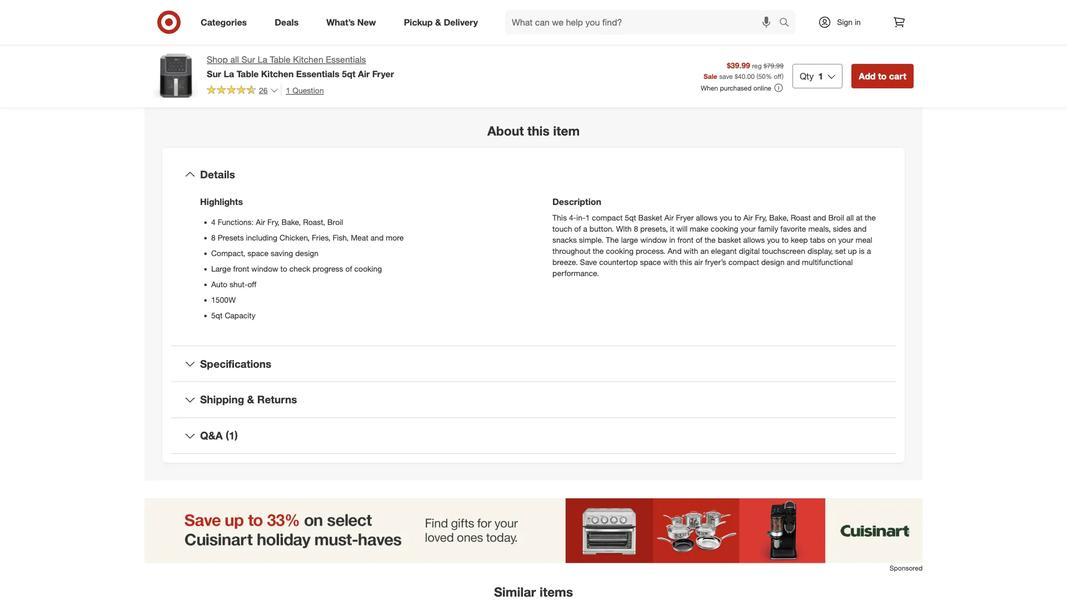 Task type: describe. For each thing, give the bounding box(es) containing it.
cart
[[890, 71, 907, 81]]

online
[[754, 84, 772, 92]]

throughout
[[553, 246, 591, 256]]

4 functions:  air fry, bake, roast, broil
[[211, 217, 343, 227]]

to down saving
[[281, 264, 287, 274]]

1 horizontal spatial sur
[[242, 54, 255, 65]]

show
[[299, 79, 321, 89]]

what's new link
[[317, 10, 390, 34]]

fry, inside description this 4-in-1 compact 5qt basket air fryer allows you to air fry, bake, roast and broil all at the touch of a button.  with 8 presets, it will make cooking your family favorite meals, sides and snacks simple.  the large window in front of the basket allows you to keep tabs on your meal throughout the cooking process.  and with an elegant digital touchscreen display, set up is a breeze.  save countertop space with this air fryer's compact design and multifunctional performance.
[[756, 213, 768, 223]]

0 horizontal spatial space
[[248, 249, 269, 258]]

0 horizontal spatial broil
[[328, 217, 343, 227]]

display,
[[808, 246, 834, 256]]

4
[[211, 217, 216, 227]]

0 horizontal spatial front
[[233, 264, 249, 274]]

similar
[[494, 585, 537, 600]]

details
[[200, 168, 235, 181]]

similar items
[[494, 585, 574, 600]]

2 horizontal spatial the
[[866, 213, 877, 223]]

4-
[[569, 213, 577, 223]]

sign in
[[838, 17, 862, 27]]

shop
[[207, 54, 228, 65]]

$79.99
[[764, 61, 784, 70]]

0 horizontal spatial table
[[237, 68, 259, 79]]

snacks
[[553, 235, 577, 245]]

0 horizontal spatial 5qt
[[211, 311, 223, 321]]

0 vertical spatial kitchen
[[293, 54, 324, 65]]

large
[[622, 235, 639, 245]]

this inside description this 4-in-1 compact 5qt basket air fryer allows you to air fry, bake, roast and broil all at the touch of a button.  with 8 presets, it will make cooking your family favorite meals, sides and snacks simple.  the large window in front of the basket allows you to keep tabs on your meal throughout the cooking process.  and with an elegant digital touchscreen display, set up is a breeze.  save countertop space with this air fryer's compact design and multifunctional performance.
[[680, 257, 693, 267]]

favorite
[[781, 224, 807, 234]]

capacity
[[225, 311, 256, 321]]

progress
[[313, 264, 344, 274]]

1 vertical spatial with
[[664, 257, 678, 267]]

)
[[782, 72, 784, 80]]

in inside description this 4-in-1 compact 5qt basket air fryer allows you to air fry, bake, roast and broil all at the touch of a button.  with 8 presets, it will make cooking your family favorite meals, sides and snacks simple.  the large window in front of the basket allows you to keep tabs on your meal throughout the cooking process.  and with an elegant digital touchscreen display, set up is a breeze.  save countertop space with this air fryer's compact design and multifunctional performance.
[[670, 235, 676, 245]]

1 horizontal spatial a
[[868, 246, 872, 256]]

on inside description this 4-in-1 compact 5qt basket air fryer allows you to air fry, bake, roast and broil all at the touch of a button.  with 8 presets, it will make cooking your family favorite meals, sides and snacks simple.  the large window in front of the basket allows you to keep tabs on your meal throughout the cooking process.  and with an elegant digital touchscreen display, set up is a breeze.  save countertop space with this air fryer's compact design and multifunctional performance.
[[828, 235, 837, 245]]

countertop
[[600, 257, 638, 267]]

add
[[859, 71, 876, 81]]

deals
[[275, 17, 299, 28]]

space inside description this 4-in-1 compact 5qt basket air fryer allows you to air fry, bake, roast and broil all at the touch of a button.  with 8 presets, it will make cooking your family favorite meals, sides and snacks simple.  the large window in front of the basket allows you to keep tabs on your meal throughout the cooking process.  and with an elegant digital touchscreen display, set up is a breeze.  save countertop space with this air fryer's compact design and multifunctional performance.
[[640, 257, 662, 267]]

2 vertical spatial of
[[346, 264, 352, 274]]

meat
[[351, 233, 369, 243]]

pickup & delivery
[[404, 17, 478, 28]]

1 vertical spatial your
[[839, 235, 854, 245]]

air up it
[[665, 213, 674, 223]]

1 vertical spatial kitchen
[[261, 68, 294, 79]]

1 horizontal spatial more
[[386, 233, 404, 243]]

save
[[580, 257, 598, 267]]

fries,
[[312, 233, 331, 243]]

1 question link
[[281, 84, 324, 97]]

design inside description this 4-in-1 compact 5qt basket air fryer allows you to air fry, bake, roast and broil all at the touch of a button.  with 8 presets, it will make cooking your family favorite meals, sides and snacks simple.  the large window in front of the basket allows you to keep tabs on your meal throughout the cooking process.  and with an elegant digital touchscreen display, set up is a breeze.  save countertop space with this air fryer's compact design and multifunctional performance.
[[762, 257, 785, 267]]

new
[[358, 17, 376, 28]]

to up basket
[[735, 213, 742, 223]]

0 vertical spatial essentials
[[326, 54, 366, 65]]

basket
[[718, 235, 742, 245]]

1 horizontal spatial allows
[[744, 235, 766, 245]]

in-
[[577, 213, 586, 223]]

large front window to check progress of cooking
[[211, 264, 382, 274]]

and up meals,
[[814, 213, 827, 223]]

an
[[701, 246, 709, 256]]

all inside description this 4-in-1 compact 5qt basket air fryer allows you to air fry, bake, roast and broil all at the touch of a button.  with 8 presets, it will make cooking your family favorite meals, sides and snacks simple.  the large window in front of the basket allows you to keep tabs on your meal throughout the cooking process.  and with an elegant digital touchscreen display, set up is a breeze.  save countertop space with this air fryer's compact design and multifunctional performance.
[[847, 213, 855, 223]]

it
[[671, 224, 675, 234]]

process.
[[636, 246, 666, 256]]

0 horizontal spatial a
[[584, 224, 588, 234]]

items
[[540, 585, 574, 600]]

0 horizontal spatial on
[[610, 7, 619, 17]]

50
[[759, 72, 766, 80]]

0 horizontal spatial cooking
[[355, 264, 382, 274]]

fryer's
[[706, 257, 727, 267]]

description this 4-in-1 compact 5qt basket air fryer allows you to air fry, bake, roast and broil all at the touch of a button.  with 8 presets, it will make cooking your family favorite meals, sides and snacks simple.  the large window in front of the basket allows you to keep tabs on your meal throughout the cooking process.  and with an elegant digital touchscreen display, set up is a breeze.  save countertop space with this air fryer's compact design and multifunctional performance.
[[553, 197, 877, 278]]

1 vertical spatial advertisement region
[[145, 499, 923, 564]]

1 vertical spatial sur
[[207, 68, 221, 79]]

saving
[[271, 249, 293, 258]]

sign
[[838, 17, 853, 27]]

@targetgems
[[359, 28, 402, 36]]

up
[[849, 246, 858, 256]]

auto
[[211, 280, 228, 289]]

compact, space saving design
[[211, 249, 319, 258]]

window inside description this 4-in-1 compact 5qt basket air fryer allows you to air fry, bake, roast and broil all at the touch of a button.  with 8 presets, it will make cooking your family favorite meals, sides and snacks simple.  the large window in front of the basket allows you to keep tabs on your meal throughout the cooking process.  and with an elegant digital touchscreen display, set up is a breeze.  save countertop space with this air fryer's compact design and multifunctional performance.
[[641, 235, 668, 245]]

with affirm on orders over $100
[[570, 7, 679, 17]]

0 horizontal spatial fry,
[[268, 217, 280, 227]]

0 horizontal spatial your
[[741, 224, 756, 234]]

2 vertical spatial the
[[593, 246, 604, 256]]

1 vertical spatial cooking
[[606, 246, 634, 256]]

show more images
[[299, 79, 375, 89]]

chicken,
[[280, 233, 310, 243]]

digital
[[740, 246, 760, 256]]

0 horizontal spatial 8
[[211, 233, 216, 243]]

to inside button
[[879, 71, 887, 81]]

to up touchscreen on the right
[[782, 235, 789, 245]]

about
[[488, 123, 524, 139]]

what's
[[327, 17, 355, 28]]

simple.
[[579, 235, 604, 245]]

2 horizontal spatial 1
[[819, 71, 824, 81]]

What can we help you find? suggestions appear below search field
[[506, 10, 783, 34]]

and down touchscreen on the right
[[787, 257, 801, 267]]

sponsored inside similar items region
[[890, 565, 923, 573]]

when purchased online
[[701, 84, 772, 92]]

roast
[[791, 213, 812, 223]]

1 vertical spatial essentials
[[296, 68, 340, 79]]

sign in link
[[809, 10, 879, 34]]

item
[[554, 123, 580, 139]]

0 vertical spatial this
[[528, 123, 550, 139]]

8 presets including chicken, fries, fish, meat and more
[[211, 233, 404, 243]]

add to cart
[[859, 71, 907, 81]]

0 vertical spatial la
[[258, 54, 268, 65]]

0 vertical spatial cooking
[[711, 224, 739, 234]]

about this item
[[488, 123, 580, 139]]

2 horizontal spatial of
[[696, 235, 703, 245]]

pickup
[[404, 17, 433, 28]]

all inside shop all sur la table kitchen essentials sur la table kitchen essentials 5qt air fryer
[[230, 54, 239, 65]]

q&a
[[200, 430, 223, 442]]

details button
[[171, 157, 897, 192]]

button.
[[590, 224, 614, 234]]

0 horizontal spatial window
[[252, 264, 278, 274]]

check
[[290, 264, 311, 274]]

and down at in the top of the page
[[854, 224, 867, 234]]

0 horizontal spatial design
[[295, 249, 319, 258]]

search
[[775, 18, 802, 29]]

$
[[735, 72, 739, 80]]

0 vertical spatial compact
[[592, 213, 623, 223]]

& for pickup
[[436, 17, 442, 28]]



Task type: vqa. For each thing, say whether or not it's contained in the screenshot.
$5.00 hours
no



Task type: locate. For each thing, give the bounding box(es) containing it.
0 vertical spatial in
[[855, 17, 862, 27]]

you down 'family'
[[768, 235, 780, 245]]

0 vertical spatial &
[[436, 17, 442, 28]]

1 vertical spatial off
[[248, 280, 257, 289]]

0 vertical spatial of
[[575, 224, 582, 234]]

5qt inside description this 4-in-1 compact 5qt basket air fryer allows you to air fry, bake, roast and broil all at the touch of a button.  with 8 presets, it will make cooking your family favorite meals, sides and snacks simple.  the large window in front of the basket allows you to keep tabs on your meal throughout the cooking process.  and with an elegant digital touchscreen display, set up is a breeze.  save countertop space with this air fryer's compact design and multifunctional performance.
[[625, 213, 637, 223]]

is
[[860, 246, 865, 256]]

1 vertical spatial compact
[[729, 257, 760, 267]]

the up an at the top right of page
[[705, 235, 716, 245]]

0 horizontal spatial bake,
[[282, 217, 301, 227]]

images
[[347, 79, 375, 89]]

table up 1 question link
[[270, 54, 291, 65]]

design down the 8 presets including chicken, fries, fish, meat and more
[[295, 249, 319, 258]]

you up basket
[[720, 213, 733, 223]]

over
[[645, 7, 660, 17]]

0 horizontal spatial you
[[720, 213, 733, 223]]

& left returns
[[247, 394, 255, 406]]

1 horizontal spatial &
[[436, 17, 442, 28]]

shipping
[[200, 394, 244, 406]]

advertisement region
[[547, 33, 914, 75], [145, 499, 923, 564]]

1 horizontal spatial table
[[270, 54, 291, 65]]

a down in-
[[584, 224, 588, 234]]

save
[[720, 72, 733, 80]]

shut-
[[230, 280, 248, 289]]

& for shipping
[[247, 394, 255, 406]]

26 link
[[207, 84, 279, 97]]

1 vertical spatial table
[[237, 68, 259, 79]]

1 inside 1 question link
[[286, 85, 291, 95]]

including
[[246, 233, 278, 243]]

1 vertical spatial with
[[617, 224, 632, 234]]

off right auto
[[248, 280, 257, 289]]

& right pickup
[[436, 17, 442, 28]]

photo from @targetgems, 6 of 8 image
[[342, 0, 521, 63]]

touchscreen
[[763, 246, 806, 256]]

air up the digital
[[744, 213, 753, 223]]

1 horizontal spatial of
[[575, 224, 582, 234]]

on right affirm
[[610, 7, 619, 17]]

1 horizontal spatial fryer
[[677, 213, 694, 223]]

the right at in the top of the page
[[866, 213, 877, 223]]

bake,
[[770, 213, 789, 223], [282, 217, 301, 227]]

1 horizontal spatial compact
[[729, 257, 760, 267]]

more right show
[[324, 79, 344, 89]]

to right add
[[879, 71, 887, 81]]

1 horizontal spatial this
[[680, 257, 693, 267]]

1 horizontal spatial 5qt
[[342, 68, 356, 79]]

table up 26 link
[[237, 68, 259, 79]]

1 horizontal spatial with
[[617, 224, 632, 234]]

compact down the digital
[[729, 257, 760, 267]]

0 vertical spatial 5qt
[[342, 68, 356, 79]]

1 horizontal spatial la
[[258, 54, 268, 65]]

0 vertical spatial sponsored
[[882, 76, 914, 85]]

cooking down "meat"
[[355, 264, 382, 274]]

air
[[695, 257, 703, 267]]

essentials up question
[[296, 68, 340, 79]]

1 horizontal spatial in
[[855, 17, 862, 27]]

0 vertical spatial your
[[741, 224, 756, 234]]

1 horizontal spatial cooking
[[606, 246, 634, 256]]

8 inside description this 4-in-1 compact 5qt basket air fryer allows you to air fry, bake, roast and broil all at the touch of a button.  with 8 presets, it will make cooking your family favorite meals, sides and snacks simple.  the large window in front of the basket allows you to keep tabs on your meal throughout the cooking process.  and with an elegant digital touchscreen display, set up is a breeze.  save countertop space with this air fryer's compact design and multifunctional performance.
[[634, 224, 639, 234]]

1 vertical spatial &
[[247, 394, 255, 406]]

similar items region
[[145, 499, 923, 601]]

allows up make
[[696, 213, 718, 223]]

0 vertical spatial with
[[684, 246, 699, 256]]

0 vertical spatial a
[[584, 224, 588, 234]]

meal
[[856, 235, 873, 245]]

1 vertical spatial of
[[696, 235, 703, 245]]

to
[[879, 71, 887, 81], [735, 213, 742, 223], [782, 235, 789, 245], [281, 264, 287, 274]]

broil
[[829, 213, 845, 223], [328, 217, 343, 227]]

and right "meat"
[[371, 233, 384, 243]]

la down shop
[[224, 68, 234, 79]]

with down and
[[664, 257, 678, 267]]

8 up large at top right
[[634, 224, 639, 234]]

in down it
[[670, 235, 676, 245]]

1 horizontal spatial all
[[847, 213, 855, 223]]

space down including
[[248, 249, 269, 258]]

this
[[528, 123, 550, 139], [680, 257, 693, 267]]

la up 26
[[258, 54, 268, 65]]

1 vertical spatial la
[[224, 68, 234, 79]]

fryer
[[373, 68, 394, 79], [677, 213, 694, 223]]

1 right "4-"
[[586, 213, 590, 223]]

5qt down 1500w
[[211, 311, 223, 321]]

bake, inside description this 4-in-1 compact 5qt basket air fryer allows you to air fry, bake, roast and broil all at the touch of a button.  with 8 presets, it will make cooking your family favorite meals, sides and snacks simple.  the large window in front of the basket allows you to keep tabs on your meal throughout the cooking process.  and with an elegant digital touchscreen display, set up is a breeze.  save countertop space with this air fryer's compact design and multifunctional performance.
[[770, 213, 789, 223]]

returns
[[257, 394, 297, 406]]

compact,
[[211, 249, 245, 258]]

all right shop
[[230, 54, 239, 65]]

search button
[[775, 10, 802, 37]]

deals link
[[265, 10, 313, 34]]

what's new
[[327, 17, 376, 28]]

0 vertical spatial front
[[678, 235, 694, 245]]

of down in-
[[575, 224, 582, 234]]

0 horizontal spatial this
[[528, 123, 550, 139]]

1 left question
[[286, 85, 291, 95]]

and
[[814, 213, 827, 223], [854, 224, 867, 234], [371, 233, 384, 243], [787, 257, 801, 267]]

shipping & returns button
[[171, 382, 897, 418]]

8
[[634, 224, 639, 234], [211, 233, 216, 243]]

pickup & delivery link
[[395, 10, 492, 34]]

kitchen up show
[[293, 54, 324, 65]]

0 horizontal spatial 1
[[286, 85, 291, 95]]

& inside shipping & returns dropdown button
[[247, 394, 255, 406]]

0 horizontal spatial with
[[664, 257, 678, 267]]

fry,
[[756, 213, 768, 223], [268, 217, 280, 227]]

& inside "pickup & delivery" link
[[436, 17, 442, 28]]

image of sur la table kitchen essentials 5qt air fryer image
[[154, 53, 198, 98]]

description
[[553, 197, 602, 208]]

fryer inside shop all sur la table kitchen essentials sur la table kitchen essentials 5qt air fryer
[[373, 68, 394, 79]]

air inside shop all sur la table kitchen essentials sur la table kitchen essentials 5qt air fryer
[[358, 68, 370, 79]]

sur
[[242, 54, 255, 65], [207, 68, 221, 79]]

1 vertical spatial fryer
[[677, 213, 694, 223]]

0 vertical spatial fryer
[[373, 68, 394, 79]]

1 vertical spatial all
[[847, 213, 855, 223]]

0 horizontal spatial &
[[247, 394, 255, 406]]

0 vertical spatial advertisement region
[[547, 33, 914, 75]]

1 vertical spatial 1
[[286, 85, 291, 95]]

front inside description this 4-in-1 compact 5qt basket air fryer allows you to air fry, bake, roast and broil all at the touch of a button.  with 8 presets, it will make cooking your family favorite meals, sides and snacks simple.  the large window in front of the basket allows you to keep tabs on your meal throughout the cooking process.  and with an elegant digital touchscreen display, set up is a breeze.  save countertop space with this air fryer's compact design and multifunctional performance.
[[678, 235, 694, 245]]

q&a (1)
[[200, 430, 238, 442]]

1 horizontal spatial space
[[640, 257, 662, 267]]

breeze.
[[553, 257, 578, 267]]

sur la table kitchen essentials 5qt air fryer, 5 of 8 image
[[154, 0, 333, 63]]

0 horizontal spatial more
[[324, 79, 344, 89]]

0 vertical spatial off
[[775, 72, 782, 80]]

auto shut-off
[[211, 280, 257, 289]]

%
[[766, 72, 773, 80]]

air up including
[[256, 217, 265, 227]]

0 vertical spatial you
[[720, 213, 733, 223]]

space down process.
[[640, 257, 662, 267]]

qty 1
[[800, 71, 824, 81]]

fryer up will
[[677, 213, 694, 223]]

1 vertical spatial 5qt
[[625, 213, 637, 223]]

1 inside description this 4-in-1 compact 5qt basket air fryer allows you to air fry, bake, roast and broil all at the touch of a button.  with 8 presets, it will make cooking your family favorite meals, sides and snacks simple.  the large window in front of the basket allows you to keep tabs on your meal throughout the cooking process.  and with an elegant digital touchscreen display, set up is a breeze.  save countertop space with this air fryer's compact design and multifunctional performance.
[[586, 213, 590, 223]]

0 horizontal spatial of
[[346, 264, 352, 274]]

0 vertical spatial allows
[[696, 213, 718, 223]]

with left affirm
[[570, 7, 585, 17]]

in right sign
[[855, 17, 862, 27]]

family
[[759, 224, 779, 234]]

reg
[[753, 61, 762, 70]]

presets
[[218, 233, 244, 243]]

more right "meat"
[[386, 233, 404, 243]]

and
[[668, 246, 682, 256]]

with up air
[[684, 246, 699, 256]]

1 right qty at the right top
[[819, 71, 824, 81]]

specifications
[[200, 358, 272, 370]]

1 vertical spatial you
[[768, 235, 780, 245]]

q&a (1) button
[[171, 418, 897, 454]]

0 vertical spatial the
[[866, 213, 877, 223]]

sides
[[834, 224, 852, 234]]

fryer down @targetgems
[[373, 68, 394, 79]]

1 horizontal spatial the
[[705, 235, 716, 245]]

on right tabs
[[828, 235, 837, 245]]

broil inside description this 4-in-1 compact 5qt basket air fryer allows you to air fry, bake, roast and broil all at the touch of a button.  with 8 presets, it will make cooking your family favorite meals, sides and snacks simple.  the large window in front of the basket allows you to keep tabs on your meal throughout the cooking process.  and with an elegant digital touchscreen display, set up is a breeze.  save countertop space with this air fryer's compact design and multifunctional performance.
[[829, 213, 845, 223]]

bake, up chicken,
[[282, 217, 301, 227]]

0 horizontal spatial the
[[593, 246, 604, 256]]

compact up button.
[[592, 213, 623, 223]]

1 vertical spatial in
[[670, 235, 676, 245]]

your down sides
[[839, 235, 854, 245]]

0 horizontal spatial in
[[670, 235, 676, 245]]

allows up the digital
[[744, 235, 766, 245]]

sur right shop
[[242, 54, 255, 65]]

roast,
[[303, 217, 325, 227]]

bake, up 'family'
[[770, 213, 789, 223]]

elegant
[[712, 246, 737, 256]]

large
[[211, 264, 231, 274]]

0 vertical spatial window
[[641, 235, 668, 245]]

0 horizontal spatial fryer
[[373, 68, 394, 79]]

cooking up basket
[[711, 224, 739, 234]]

1 horizontal spatial window
[[641, 235, 668, 245]]

more inside button
[[324, 79, 344, 89]]

in
[[855, 17, 862, 27], [670, 235, 676, 245]]

window down compact, space saving design
[[252, 264, 278, 274]]

with
[[684, 246, 699, 256], [664, 257, 678, 267]]

5qt inside shop all sur la table kitchen essentials sur la table kitchen essentials 5qt air fryer
[[342, 68, 356, 79]]

shipping & returns
[[200, 394, 297, 406]]

sponsored
[[882, 76, 914, 85], [890, 565, 923, 573]]

essentials
[[326, 54, 366, 65], [296, 68, 340, 79]]

essentials up show more images
[[326, 54, 366, 65]]

1 vertical spatial sponsored
[[890, 565, 923, 573]]

1 horizontal spatial you
[[768, 235, 780, 245]]

0 horizontal spatial all
[[230, 54, 239, 65]]

0 vertical spatial on
[[610, 7, 619, 17]]

front down will
[[678, 235, 694, 245]]

of
[[575, 224, 582, 234], [696, 235, 703, 245], [346, 264, 352, 274]]

1 vertical spatial more
[[386, 233, 404, 243]]

off inside $39.99 reg $79.99 sale save $ 40.00 ( 50 % off )
[[775, 72, 782, 80]]

with inside description this 4-in-1 compact 5qt basket air fryer allows you to air fry, bake, roast and broil all at the touch of a button.  with 8 presets, it will make cooking your family favorite meals, sides and snacks simple.  the large window in front of the basket allows you to keep tabs on your meal throughout the cooking process.  and with an elegant digital touchscreen display, set up is a breeze.  save countertop space with this air fryer's compact design and multifunctional performance.
[[617, 224, 632, 234]]

tabs
[[811, 235, 826, 245]]

design
[[295, 249, 319, 258], [762, 257, 785, 267]]

orders
[[621, 7, 643, 17]]

your left 'family'
[[741, 224, 756, 234]]

broil up fish,
[[328, 217, 343, 227]]

0 vertical spatial with
[[570, 7, 585, 17]]

qty
[[800, 71, 814, 81]]

1 horizontal spatial on
[[828, 235, 837, 245]]

off right '%'
[[775, 72, 782, 80]]

make
[[690, 224, 709, 234]]

1 horizontal spatial your
[[839, 235, 854, 245]]

image gallery element
[[154, 0, 521, 96]]

on
[[610, 7, 619, 17], [828, 235, 837, 245]]

$39.99 reg $79.99 sale save $ 40.00 ( 50 % off )
[[704, 60, 784, 80]]

front up shut-
[[233, 264, 249, 274]]

5qt left basket
[[625, 213, 637, 223]]

1 horizontal spatial fry,
[[756, 213, 768, 223]]

1 vertical spatial a
[[868, 246, 872, 256]]

0 horizontal spatial compact
[[592, 213, 623, 223]]

of down make
[[696, 235, 703, 245]]

this left air
[[680, 257, 693, 267]]

2 horizontal spatial 5qt
[[625, 213, 637, 223]]

off
[[775, 72, 782, 80], [248, 280, 257, 289]]

front
[[678, 235, 694, 245], [233, 264, 249, 274]]

8 down 4
[[211, 233, 216, 243]]

2 vertical spatial 5qt
[[211, 311, 223, 321]]

0 vertical spatial all
[[230, 54, 239, 65]]

1 vertical spatial window
[[252, 264, 278, 274]]

fryer inside description this 4-in-1 compact 5qt basket air fryer allows you to air fry, bake, roast and broil all at the touch of a button.  with 8 presets, it will make cooking your family favorite meals, sides and snacks simple.  the large window in front of the basket allows you to keep tabs on your meal throughout the cooking process.  and with an elegant digital touchscreen display, set up is a breeze.  save countertop space with this air fryer's compact design and multifunctional performance.
[[677, 213, 694, 223]]

5qt right show
[[342, 68, 356, 79]]

air down @targetgems
[[358, 68, 370, 79]]

allows
[[696, 213, 718, 223], [744, 235, 766, 245]]

of right progress
[[346, 264, 352, 274]]

fish,
[[333, 233, 349, 243]]

fry, up including
[[268, 217, 280, 227]]

sur down shop
[[207, 68, 221, 79]]

a right the is
[[868, 246, 872, 256]]

1 horizontal spatial front
[[678, 235, 694, 245]]

0 horizontal spatial allows
[[696, 213, 718, 223]]

1500w
[[211, 295, 236, 305]]

with up large at top right
[[617, 224, 632, 234]]

1 vertical spatial front
[[233, 264, 249, 274]]

cooking up the countertop
[[606, 246, 634, 256]]

broil up sides
[[829, 213, 845, 223]]

(1)
[[226, 430, 238, 442]]

1 vertical spatial the
[[705, 235, 716, 245]]

(
[[757, 72, 759, 80]]

0 vertical spatial table
[[270, 54, 291, 65]]

5qt
[[342, 68, 356, 79], [625, 213, 637, 223], [211, 311, 223, 321]]

highlights
[[200, 197, 243, 208]]

40.00
[[739, 72, 755, 80]]

touch
[[553, 224, 573, 234]]

1 horizontal spatial with
[[684, 246, 699, 256]]

the
[[606, 235, 619, 245]]

add to cart button
[[852, 64, 914, 88]]

window down presets,
[[641, 235, 668, 245]]

la
[[258, 54, 268, 65], [224, 68, 234, 79]]

0 horizontal spatial with
[[570, 7, 585, 17]]

0 vertical spatial more
[[324, 79, 344, 89]]

specifications button
[[171, 346, 897, 382]]

set
[[836, 246, 847, 256]]

performance.
[[553, 269, 600, 278]]

design down touchscreen on the right
[[762, 257, 785, 267]]

basket
[[639, 213, 663, 223]]

1 question
[[286, 85, 324, 95]]

2 vertical spatial cooking
[[355, 264, 382, 274]]

5qt capacity
[[211, 311, 256, 321]]

this left item
[[528, 123, 550, 139]]

air
[[358, 68, 370, 79], [665, 213, 674, 223], [744, 213, 753, 223], [256, 217, 265, 227]]

0 horizontal spatial la
[[224, 68, 234, 79]]

purchased
[[721, 84, 752, 92]]

the down the simple.
[[593, 246, 604, 256]]

kitchen up 26
[[261, 68, 294, 79]]

fry, up 'family'
[[756, 213, 768, 223]]

all left at in the top of the page
[[847, 213, 855, 223]]



